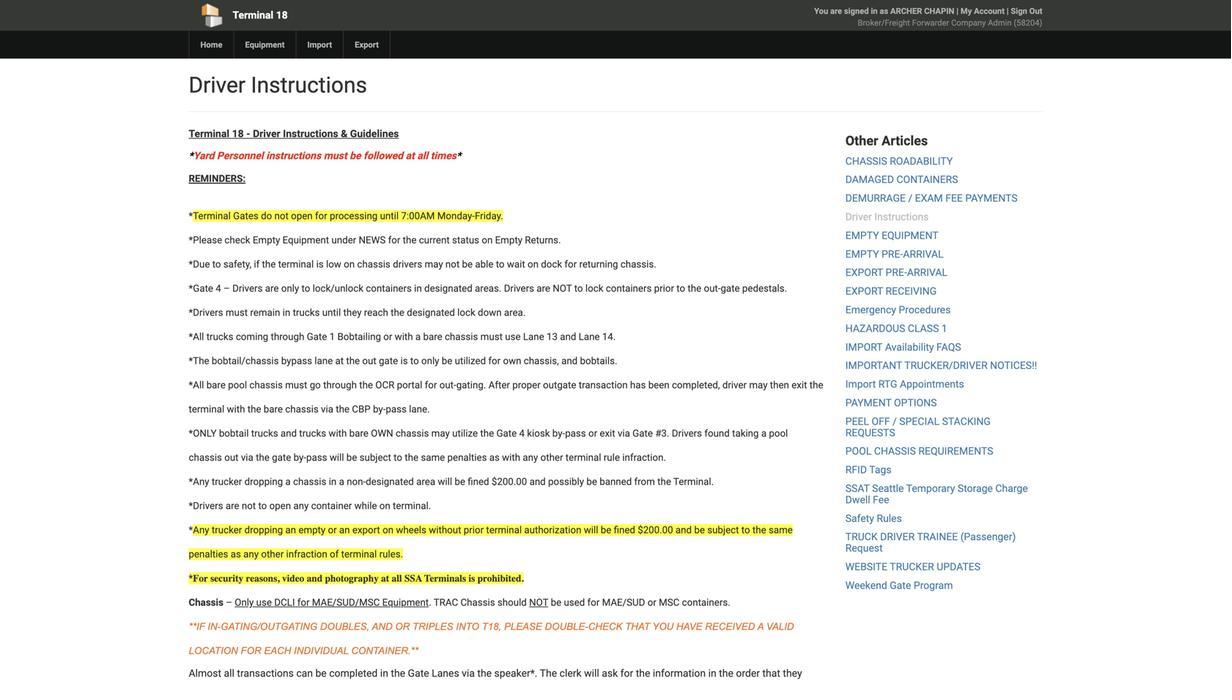Task type: locate. For each thing, give the bounding box(es) containing it.
on for chassis
[[344, 259, 355, 270]]

equipment
[[245, 40, 285, 49], [283, 234, 329, 246], [382, 597, 429, 609]]

mae/sud
[[602, 597, 645, 609]]

1 horizontal spatial import
[[845, 379, 876, 391]]

0 horizontal spatial until
[[322, 307, 341, 319]]

banned
[[600, 476, 632, 488]]

18 inside terminal 18 link
[[276, 9, 288, 21]]

chassis
[[357, 259, 390, 270], [445, 331, 478, 343], [249, 379, 283, 391], [285, 404, 319, 415], [396, 428, 429, 440], [189, 452, 222, 464], [293, 476, 326, 488]]

without
[[429, 525, 461, 536]]

1 horizontal spatial pool
[[769, 428, 788, 440]]

your
[[272, 682, 292, 684]]

arrival down equipment
[[903, 248, 944, 260]]

2 vertical spatial any
[[243, 549, 259, 560]]

any
[[193, 476, 209, 488], [193, 525, 209, 536]]

chassis down *please check empty equipment under news for the current status on empty returns.
[[357, 259, 390, 270]]

will inside any trucker dropping an empty or an export on wheels without prior terminal authorization will be fined $200.00 and be subject to the same penalties as any other infraction of terminal rules.
[[584, 525, 598, 536]]

0 vertical spatial at
[[406, 150, 415, 162]]

0 vertical spatial only
[[281, 283, 299, 294]]

2 vertical spatial gate
[[272, 452, 291, 464]]

1 horizontal spatial all
[[392, 573, 402, 585]]

terminal.
[[673, 476, 714, 488]]

0 vertical spatial chassis
[[845, 155, 887, 167]]

trucker for any trucker dropping an empty or an export on wheels without prior terminal authorization will be fined $200.00 and be subject to the same penalties as any other infraction of terminal rules.
[[212, 525, 242, 536]]

2 horizontal spatial driver
[[845, 211, 872, 223]]

1 horizontal spatial at
[[381, 573, 389, 585]]

equipment up low
[[283, 234, 329, 246]]

0 horizontal spatial containers
[[366, 283, 412, 294]]

other up reasons,
[[261, 549, 284, 560]]

damaged
[[845, 174, 894, 186]]

chassis up tags
[[874, 446, 916, 458]]

**if
[[189, 622, 205, 633]]

truck
[[845, 531, 878, 544]]

rules.
[[379, 549, 403, 560]]

7:00am
[[401, 210, 435, 222]]

only up the portal
[[421, 355, 439, 367]]

gate down the trucker
[[890, 580, 911, 592]]

– left only
[[226, 597, 232, 609]]

returning
[[579, 259, 618, 270]]

coming
[[236, 331, 268, 343]]

dropping for a
[[244, 476, 283, 488]]

0 horizontal spatial pool
[[228, 379, 247, 391]]

all inside almost all transactions can be completed in the gate lanes via the speaker*. the clerk will ask for the information in the order that they need it to process your transaction.
[[224, 668, 234, 680]]

tags
[[869, 464, 892, 476]]

is up – only use dcli for mae/sud/msc equipment . trac chassis should not be used for mae/sud or msc containers.
[[469, 573, 475, 585]]

terminal up *please
[[193, 210, 231, 222]]

hazardous
[[845, 323, 905, 335]]

on right low
[[344, 259, 355, 270]]

2 vertical spatial by-
[[294, 452, 306, 464]]

0 vertical spatial is
[[316, 259, 324, 270]]

1 dropping from the top
[[244, 476, 283, 488]]

all for ssa
[[392, 573, 402, 585]]

export
[[845, 267, 883, 279], [845, 285, 883, 298]]

out- inside all bare pool chassis must go through the ocr portal for out-gating. after proper outgate transaction has been completed, driver may then exit the terminal with the bare chassis via the cbp by-pass lane.
[[439, 379, 456, 391]]

0 horizontal spatial pass
[[306, 452, 327, 464]]

for right the portal
[[425, 379, 437, 391]]

0 horizontal spatial same
[[421, 452, 445, 464]]

from
[[634, 476, 655, 488]]

pool right taking
[[769, 428, 788, 440]]

at right the lane
[[335, 355, 344, 367]]

0 horizontal spatial through
[[271, 331, 304, 343]]

and inside any trucker dropping an empty or an export on wheels without prior terminal authorization will be fined $200.00 and be subject to the same penalties as any other infraction of terminal rules.
[[676, 525, 692, 536]]

ask
[[602, 668, 618, 680]]

open right 'do'
[[291, 210, 313, 222]]

trucker inside any trucker dropping an empty or an export on wheels without prior terminal authorization will be fined $200.00 and be subject to the same penalties as any other infraction of terminal rules.
[[212, 525, 242, 536]]

a up the bobtail/chassis bypass lane at the out gate is to only be utilized for own chassis, and bobtails.
[[415, 331, 421, 343]]

broker/freight
[[858, 18, 910, 27]]

to inside any trucker dropping an empty or an export on wheels without prior terminal authorization will be fined $200.00 and be subject to the same penalties as any other infraction of terminal rules.
[[741, 525, 750, 536]]

go
[[310, 379, 321, 391]]

0 vertical spatial may
[[425, 259, 443, 270]]

gate
[[721, 283, 740, 294], [379, 355, 398, 367], [272, 452, 291, 464]]

fined down banned
[[614, 525, 635, 536]]

all right the almost
[[224, 668, 234, 680]]

out down the bobtailing
[[362, 355, 376, 367]]

chassis down for at the left of the page
[[189, 597, 223, 609]]

as inside only bobtail trucks and trucks with bare own chassis may utilize the gate 4 kiosk by-pass or exit via gate #3. drivers found taking a pool chassis out via the gate by-pass will be subject to the same penalties as with any other terminal rule infraction.
[[489, 452, 500, 464]]

chassis roadability link
[[845, 155, 953, 167]]

1 horizontal spatial pass
[[386, 404, 407, 415]]

may inside all bare pool chassis must go through the ocr portal for out-gating. after proper outgate transaction has been completed, driver may then exit the terminal with the bare chassis via the cbp by-pass lane.
[[749, 379, 768, 391]]

bare inside only bobtail trucks and trucks with bare own chassis may utilize the gate 4 kiosk by-pass or exit via gate #3. drivers found taking a pool chassis out via the gate by-pass will be subject to the same penalties as with any other terminal rule infraction.
[[349, 428, 369, 440]]

1 horizontal spatial as
[[489, 452, 500, 464]]

pool inside all bare pool chassis must go through the ocr portal for out-gating. after proper outgate transaction has been completed, driver may then exit the terminal with the bare chassis via the cbp by-pass lane.
[[228, 379, 247, 391]]

lock
[[585, 283, 603, 294], [457, 307, 475, 319]]

0 vertical spatial other
[[541, 452, 563, 464]]

dropping inside any trucker dropping an empty or an export on wheels without prior terminal authorization will be fined $200.00 and be subject to the same penalties as any other infraction of terminal rules.
[[244, 525, 283, 536]]

be
[[350, 150, 361, 162], [462, 259, 473, 270], [442, 355, 452, 367], [346, 452, 357, 464], [455, 476, 465, 488], [587, 476, 597, 488], [601, 525, 611, 536], [694, 525, 705, 536], [551, 597, 561, 609], [315, 668, 327, 680]]

2 empty from the top
[[845, 248, 879, 260]]

1 horizontal spatial chassis
[[461, 597, 495, 609]]

1 an from the left
[[285, 525, 296, 536]]

demurrage / exam fee payments link
[[845, 192, 1018, 205]]

trucker
[[212, 476, 242, 488], [212, 525, 242, 536]]

any up empty
[[293, 500, 309, 512]]

0 vertical spatial the
[[193, 355, 209, 367]]

1 all from the top
[[193, 331, 204, 343]]

all bare pool chassis must go through the ocr portal for out-gating. after proper outgate transaction has been completed, driver may then exit the terminal with the bare chassis via the cbp by-pass lane.
[[189, 379, 823, 415]]

dwell
[[845, 494, 870, 506]]

infraction
[[286, 549, 327, 560]]

0 horizontal spatial /
[[893, 416, 897, 428]]

process
[[234, 682, 270, 684]]

container
[[311, 500, 352, 512]]

/
[[908, 192, 913, 205], [893, 416, 897, 428]]

may
[[425, 259, 443, 270], [749, 379, 768, 391], [431, 428, 450, 440]]

equipment up or
[[382, 597, 429, 609]]

only left lock/unlock in the top of the page
[[281, 283, 299, 294]]

empty
[[253, 234, 280, 246], [495, 234, 523, 246]]

1 vertical spatial only
[[421, 355, 439, 367]]

prior right without
[[464, 525, 484, 536]]

1 horizontal spatial other
[[541, 452, 563, 464]]

for right 'dock'
[[565, 259, 577, 270]]

instructions inside other articles chassis roadability damaged containers demurrage / exam fee payments driver instructions empty equipment empty pre-arrival export pre-arrival export receiving emergency procedures hazardous class 1 import availability faqs important trucker/driver notices!! import rtg appointments payment options peel off / special stacking requests pool chassis requirements rfid tags ssat seattle temporary storage charge dwell fee safety rules truck driver trainee (passenger) request website trucker updates weekend gate program
[[875, 211, 929, 223]]

will right authorization
[[584, 525, 598, 536]]

gate 4 – drivers are only to lock/unlock containers in designated areas. drivers are not to lock containers prior to the out-gate pedestals.
[[193, 283, 787, 294]]

0 horizontal spatial |
[[957, 6, 959, 16]]

driver
[[189, 72, 245, 98], [253, 128, 280, 140], [845, 211, 872, 223]]

penalties up for at the left of the page
[[189, 549, 228, 560]]

1 any from the top
[[193, 476, 209, 488]]

at inside * for security reasons, video and photography at all ssa terminals is prohibited.
[[381, 573, 389, 585]]

– down safety,
[[224, 283, 230, 294]]

export up emergency
[[845, 285, 883, 298]]

bypass
[[281, 355, 312, 367]]

1 horizontal spatial exit
[[792, 379, 807, 391]]

completed,
[[672, 379, 720, 391]]

rfid
[[845, 464, 867, 476]]

instructions down import link
[[251, 72, 367, 98]]

1 vertical spatial other
[[261, 549, 284, 560]]

$200.00 down the from
[[638, 525, 673, 536]]

are inside you are signed in as archer chapin | my account | sign out broker/freight forwarder company admin (58204)
[[830, 6, 842, 16]]

gate left the #3.
[[633, 428, 653, 440]]

0 horizontal spatial exit
[[600, 428, 615, 440]]

terminal.
[[393, 500, 431, 512]]

trucks down go
[[299, 428, 326, 440]]

instructions
[[266, 150, 321, 162]]

1 horizontal spatial the
[[540, 668, 557, 680]]

chassis up damaged
[[845, 155, 887, 167]]

not right 'do'
[[274, 210, 289, 222]]

kiosk
[[527, 428, 550, 440]]

designated up all trucks coming through gate 1 bobtailing or with a bare chassis must use lane 13 and lane 14.
[[407, 307, 455, 319]]

export up "export receiving" link
[[845, 267, 883, 279]]

penalties inside only bobtail trucks and trucks with bare own chassis may utilize the gate 4 kiosk by-pass or exit via gate #3. drivers found taking a pool chassis out via the gate by-pass will be subject to the same penalties as with any other terminal rule infraction.
[[447, 452, 487, 464]]

in-
[[208, 622, 221, 633]]

weekend gate program link
[[845, 580, 953, 592]]

for inside almost all transactions can be completed in the gate lanes via the speaker*. the clerk will ask for the information in the order that they need it to process your transaction.
[[620, 668, 633, 680]]

1 trucker from the top
[[212, 476, 242, 488]]

through inside all bare pool chassis must go through the ocr portal for out-gating. after proper outgate transaction has been completed, driver may then exit the terminal with the bare chassis via the cbp by-pass lane.
[[323, 379, 357, 391]]

and right video
[[307, 573, 323, 585]]

1 vertical spatial use
[[256, 597, 272, 609]]

0 horizontal spatial gate
[[272, 452, 291, 464]]

pass right 'kiosk'
[[565, 428, 586, 440]]

all for all bare pool chassis must go through the ocr portal for out-gating. after proper outgate transaction has been completed, driver may then exit the terminal with the bare chassis via the cbp by-pass lane.
[[193, 379, 204, 391]]

2 horizontal spatial gate
[[721, 283, 740, 294]]

lane.
[[409, 404, 430, 415]]

dropping for an
[[244, 525, 283, 536]]

other articles chassis roadability damaged containers demurrage / exam fee payments driver instructions empty equipment empty pre-arrival export pre-arrival export receiving emergency procedures hazardous class 1 import availability faqs important trucker/driver notices!! import rtg appointments payment options peel off / special stacking requests pool chassis requirements rfid tags ssat seattle temporary storage charge dwell fee safety rules truck driver trainee (passenger) request website trucker updates weekend gate program
[[845, 133, 1037, 592]]

empty up wait
[[495, 234, 523, 246]]

trucks
[[293, 307, 320, 319], [206, 331, 233, 343], [251, 428, 278, 440], [299, 428, 326, 440]]

0 vertical spatial out-
[[704, 283, 721, 294]]

0 horizontal spatial the
[[193, 355, 209, 367]]

on inside any trucker dropping an empty or an export on wheels without prior terminal authorization will be fined $200.00 and be subject to the same penalties as any other infraction of terminal rules.
[[383, 525, 394, 536]]

0 vertical spatial instructions
[[251, 72, 367, 98]]

in left non-
[[329, 476, 337, 488]]

will up "container"
[[330, 452, 344, 464]]

instructions up * yard personnel instructions must be followed at all times * at top left
[[283, 128, 338, 140]]

chassis
[[845, 155, 887, 167], [874, 446, 916, 458]]

use up own
[[505, 331, 521, 343]]

terminal up only
[[189, 404, 224, 415]]

0 horizontal spatial is
[[316, 259, 324, 270]]

18 for terminal 18
[[276, 9, 288, 21]]

dropping up *drivers are not to open any container while on terminal.
[[244, 476, 283, 488]]

by- inside all bare pool chassis must go through the ocr portal for out-gating. after proper outgate transaction has been completed, driver may then exit the terminal with the bare chassis via the cbp by-pass lane.
[[373, 404, 386, 415]]

0 vertical spatial not
[[553, 283, 572, 294]]

rtg
[[878, 379, 897, 391]]

export link
[[343, 31, 390, 59]]

2 vertical spatial driver
[[845, 211, 872, 223]]

pool inside only bobtail trucks and trucks with bare own chassis may utilize the gate 4 kiosk by-pass or exit via gate #3. drivers found taking a pool chassis out via the gate by-pass will be subject to the same penalties as with any other terminal rule infraction.
[[769, 428, 788, 440]]

my account link
[[961, 6, 1005, 16]]

other inside any trucker dropping an empty or an export on wheels without prior terminal authorization will be fined $200.00 and be subject to the same penalties as any other infraction of terminal rules.
[[261, 549, 284, 560]]

instructions up equipment
[[875, 211, 929, 223]]

and up the outgate in the left bottom of the page
[[561, 355, 578, 367]]

0 vertical spatial import
[[307, 40, 332, 49]]

to inside only bobtail trucks and trucks with bare own chassis may utilize the gate 4 kiosk by-pass or exit via gate #3. drivers found taking a pool chassis out via the gate by-pass will be subject to the same penalties as with any other terminal rule infraction.
[[394, 452, 402, 464]]

0 vertical spatial penalties
[[447, 452, 487, 464]]

1 vertical spatial $200.00
[[638, 525, 673, 536]]

$200.00
[[492, 476, 527, 488], [638, 525, 673, 536]]

2 vertical spatial may
[[431, 428, 450, 440]]

0 vertical spatial exit
[[792, 379, 807, 391]]

payment
[[845, 397, 892, 409]]

any inside only bobtail trucks and trucks with bare own chassis may utilize the gate 4 kiosk by-pass or exit via gate #3. drivers found taking a pool chassis out via the gate by-pass will be subject to the same penalties as with any other terminal rule infraction.
[[523, 452, 538, 464]]

gate left pedestals.
[[721, 283, 740, 294]]

1 vertical spatial as
[[489, 452, 500, 464]]

must
[[324, 150, 347, 162], [226, 307, 248, 319], [480, 331, 503, 343], [285, 379, 307, 391]]

and
[[372, 622, 392, 633]]

2 all from the top
[[193, 379, 204, 391]]

taking
[[732, 428, 759, 440]]

1 up the lane
[[330, 331, 335, 343]]

personnel
[[217, 150, 264, 162]]

may left then
[[749, 379, 768, 391]]

must inside all bare pool chassis must go through the ocr portal for out-gating. after proper outgate transaction has been completed, driver may then exit the terminal with the bare chassis via the cbp by-pass lane.
[[285, 379, 307, 391]]

1 horizontal spatial through
[[323, 379, 357, 391]]

gate inside only bobtail trucks and trucks with bare own chassis may utilize the gate 4 kiosk by-pass or exit via gate #3. drivers found taking a pool chassis out via the gate by-pass will be subject to the same penalties as with any other terminal rule infraction.
[[272, 452, 291, 464]]

an left export
[[339, 525, 350, 536]]

via inside almost all transactions can be completed in the gate lanes via the speaker*. the clerk will ask for the information in the order that they need it to process your transaction.
[[462, 668, 475, 680]]

the
[[193, 355, 209, 367], [540, 668, 557, 680]]

found
[[704, 428, 730, 440]]

trainee
[[917, 531, 958, 544]]

be inside only bobtail trucks and trucks with bare own chassis may utilize the gate 4 kiosk by-pass or exit via gate #3. drivers found taking a pool chassis out via the gate by-pass will be subject to the same penalties as with any other terminal rule infraction.
[[346, 452, 357, 464]]

is inside * for security reasons, video and photography at all ssa terminals is prohibited.
[[469, 573, 475, 585]]

1 lane from the left
[[523, 331, 544, 343]]

will
[[330, 452, 344, 464], [438, 476, 452, 488], [584, 525, 598, 536], [584, 668, 599, 680]]

1 horizontal spatial gate
[[379, 355, 398, 367]]

driver down demurrage
[[845, 211, 872, 223]]

1 vertical spatial terminal
[[189, 128, 229, 140]]

empty up empty pre-arrival link at the right of page
[[845, 230, 879, 242]]

pass inside all bare pool chassis must go through the ocr portal for out-gating. after proper outgate transaction has been completed, driver may then exit the terminal with the bare chassis via the cbp by-pass lane.
[[386, 404, 407, 415]]

import rtg appointments link
[[845, 379, 964, 391]]

driver down home
[[189, 72, 245, 98]]

1 vertical spatial fined
[[614, 525, 635, 536]]

safety
[[845, 513, 874, 525]]

0 vertical spatial as
[[880, 6, 888, 16]]

drivers
[[393, 259, 422, 270]]

other down 'kiosk'
[[541, 452, 563, 464]]

reasons,
[[246, 573, 280, 585]]

1 horizontal spatial fined
[[614, 525, 635, 536]]

1
[[942, 323, 947, 335], [330, 331, 335, 343]]

is down all trucks coming through gate 1 bobtailing or with a bare chassis must use lane 13 and lane 14.
[[400, 355, 408, 367]]

1 vertical spatial may
[[749, 379, 768, 391]]

1 horizontal spatial empty
[[495, 234, 523, 246]]

speaker*.
[[494, 668, 538, 680]]

2 vertical spatial all
[[224, 668, 234, 680]]

will left ask
[[584, 668, 599, 680]]

a right taking
[[761, 428, 767, 440]]

out
[[362, 355, 376, 367], [224, 452, 239, 464]]

an
[[285, 525, 296, 536], [339, 525, 350, 536]]

gate up *drivers are not to open any container while on terminal.
[[272, 452, 291, 464]]

0 horizontal spatial driver
[[189, 72, 245, 98]]

1 vertical spatial pool
[[769, 428, 788, 440]]

not down 'dock'
[[553, 283, 572, 294]]

other inside only bobtail trucks and trucks with bare own chassis may utilize the gate 4 kiosk by-pass or exit via gate #3. drivers found taking a pool chassis out via the gate by-pass will be subject to the same penalties as with any other terminal rule infraction.
[[541, 452, 563, 464]]

*
[[189, 150, 193, 162], [457, 150, 461, 162], [189, 210, 193, 222], [189, 259, 193, 270], [189, 283, 193, 294], [189, 307, 193, 319], [189, 331, 193, 343], [189, 355, 193, 367], [189, 379, 193, 391], [189, 428, 193, 440], [189, 476, 193, 488], [189, 525, 193, 536], [189, 573, 193, 585]]

driver inside other articles chassis roadability damaged containers demurrage / exam fee payments driver instructions empty equipment empty pre-arrival export pre-arrival export receiving emergency procedures hazardous class 1 import availability faqs important trucker/driver notices!! import rtg appointments payment options peel off / special stacking requests pool chassis requirements rfid tags ssat seattle temporary storage charge dwell fee safety rules truck driver trainee (passenger) request website trucker updates weekend gate program
[[845, 211, 872, 223]]

2 horizontal spatial is
[[469, 573, 475, 585]]

will inside almost all transactions can be completed in the gate lanes via the speaker*. the clerk will ask for the information in the order that they need it to process your transaction.
[[584, 668, 599, 680]]

empty
[[845, 230, 879, 242], [845, 248, 879, 260]]

information
[[653, 668, 706, 680]]

2 horizontal spatial by-
[[552, 428, 565, 440]]

1 vertical spatial pre-
[[886, 267, 907, 279]]

all for all trucks coming through gate 1 bobtailing or with a bare chassis must use lane 13 and lane 14.
[[193, 331, 204, 343]]

and inside * for security reasons, video and photography at all ssa terminals is prohibited.
[[307, 573, 323, 585]]

and inside only bobtail trucks and trucks with bare own chassis may utilize the gate 4 kiosk by-pass or exit via gate #3. drivers found taking a pool chassis out via the gate by-pass will be subject to the same penalties as with any other terminal rule infraction.
[[281, 428, 297, 440]]

may inside only bobtail trucks and trucks with bare own chassis may utilize the gate 4 kiosk by-pass or exit via gate #3. drivers found taking a pool chassis out via the gate by-pass will be subject to the same penalties as with any other terminal rule infraction.
[[431, 428, 450, 440]]

terminal up yard
[[189, 128, 229, 140]]

all left coming
[[193, 331, 204, 343]]

import left export link on the left top
[[307, 40, 332, 49]]

and right bobtail
[[281, 428, 297, 440]]

2 any from the top
[[193, 525, 209, 536]]

exit up rule
[[600, 428, 615, 440]]

0 horizontal spatial $200.00
[[492, 476, 527, 488]]

any for any trucker dropping a chassis in a non-designated area will be fined $200.00 and possibly be banned from the terminal.
[[193, 476, 209, 488]]

2 dropping from the top
[[244, 525, 283, 536]]

0 vertical spatial any
[[523, 452, 538, 464]]

* for security reasons, video and photography at all ssa terminals is prohibited.
[[189, 573, 524, 585]]

out down bobtail
[[224, 452, 239, 464]]

0 horizontal spatial 1
[[330, 331, 335, 343]]

at right followed on the left top
[[406, 150, 415, 162]]

transaction
[[579, 379, 628, 391]]

containers up reach
[[366, 283, 412, 294]]

0 vertical spatial pool
[[228, 379, 247, 391]]

1 horizontal spatial subject
[[707, 525, 739, 536]]

or
[[383, 331, 392, 343], [588, 428, 597, 440], [328, 525, 337, 536], [648, 597, 656, 609]]

own
[[371, 428, 393, 440]]

0 horizontal spatial as
[[231, 549, 241, 560]]

gate inside other articles chassis roadability damaged containers demurrage / exam fee payments driver instructions empty equipment empty pre-arrival export pre-arrival export receiving emergency procedures hazardous class 1 import availability faqs important trucker/driver notices!! import rtg appointments payment options peel off / special stacking requests pool chassis requirements rfid tags ssat seattle temporary storage charge dwell fee safety rules truck driver trainee (passenger) request website trucker updates weekend gate program
[[890, 580, 911, 592]]

0 vertical spatial empty
[[845, 230, 879, 242]]

containers down chassis.
[[606, 283, 652, 294]]

0 horizontal spatial at
[[335, 355, 344, 367]]

2 trucker from the top
[[212, 525, 242, 536]]

arrival up receiving
[[907, 267, 948, 279]]

at for an
[[381, 573, 389, 585]]

1 vertical spatial dropping
[[244, 525, 283, 536]]

0 vertical spatial gate
[[721, 283, 740, 294]]

4 down *please
[[216, 283, 221, 294]]

have
[[676, 622, 702, 633]]

subject inside only bobtail trucks and trucks with bare own chassis may utilize the gate 4 kiosk by-pass or exit via gate #3. drivers found taking a pool chassis out via the gate by-pass will be subject to the same penalties as with any other terminal rule infraction.
[[360, 452, 391, 464]]

on for terminal.
[[379, 500, 390, 512]]

2 vertical spatial at
[[381, 573, 389, 585]]

1 vertical spatial out-
[[439, 379, 456, 391]]

requirements
[[918, 446, 993, 458]]

18
[[276, 9, 288, 21], [232, 128, 244, 140]]

pool
[[228, 379, 247, 391], [769, 428, 788, 440]]

1 horizontal spatial by-
[[373, 404, 386, 415]]

import link
[[296, 31, 343, 59]]

| left my
[[957, 6, 959, 16]]

exit inside only bobtail trucks and trucks with bare own chassis may utilize the gate 4 kiosk by-pass or exit via gate #3. drivers found taking a pool chassis out via the gate by-pass will be subject to the same penalties as with any other terminal rule infraction.
[[600, 428, 615, 440]]

1 horizontal spatial penalties
[[447, 452, 487, 464]]

all inside * for security reasons, video and photography at all ssa terminals is prohibited.
[[392, 573, 402, 585]]

same inside any trucker dropping an empty or an export on wheels without prior terminal authorization will be fined $200.00 and be subject to the same penalties as any other infraction of terminal rules.
[[769, 525, 793, 536]]

1 horizontal spatial not
[[553, 283, 572, 294]]

0 horizontal spatial 4
[[216, 283, 221, 294]]

all for times
[[417, 150, 428, 162]]

photography
[[325, 573, 379, 585]]

the left clerk
[[540, 668, 557, 680]]

1 vertical spatial out
[[224, 452, 239, 464]]

all inside all bare pool chassis must go through the ocr portal for out-gating. after proper outgate transaction has been completed, driver may then exit the terminal with the bare chassis via the cbp by-pass lane.
[[193, 379, 204, 391]]

containers.
[[682, 597, 730, 609]]

an left empty
[[285, 525, 296, 536]]

0 horizontal spatial lane
[[523, 331, 544, 343]]

as inside any trucker dropping an empty or an export on wheels without prior terminal authorization will be fined $200.00 and be subject to the same penalties as any other infraction of terminal rules.
[[231, 549, 241, 560]]

on
[[482, 234, 493, 246], [344, 259, 355, 270], [528, 259, 539, 270], [379, 500, 390, 512], [383, 525, 394, 536]]

lane left 14.
[[579, 331, 600, 343]]

out inside only bobtail trucks and trucks with bare own chassis may utilize the gate 4 kiosk by-pass or exit via gate #3. drivers found taking a pool chassis out via the gate by-pass will be subject to the same penalties as with any other terminal rule infraction.
[[224, 452, 239, 464]]

1 vertical spatial driver
[[253, 128, 280, 140]]

the inside almost all transactions can be completed in the gate lanes via the speaker*. the clerk will ask for the information in the order that they need it to process your transaction.
[[540, 668, 557, 680]]

4 left 'kiosk'
[[519, 428, 525, 440]]

through
[[271, 331, 304, 343], [323, 379, 357, 391]]

2 horizontal spatial at
[[406, 150, 415, 162]]

0 vertical spatial any
[[193, 476, 209, 488]]

on right the status
[[482, 234, 493, 246]]

0 horizontal spatial any
[[243, 549, 259, 560]]

and down terminal.
[[676, 525, 692, 536]]

trucks down lock/unlock in the top of the page
[[293, 307, 320, 319]]

check
[[588, 622, 622, 633]]

dropping left empty
[[244, 525, 283, 536]]

2 containers from the left
[[606, 283, 652, 294]]

should
[[498, 597, 527, 609]]

/ left exam
[[908, 192, 913, 205]]

are up remain
[[265, 283, 279, 294]]

driver instructions
[[189, 72, 367, 98]]

1 horizontal spatial lock
[[585, 283, 603, 294]]

on for wheels
[[383, 525, 394, 536]]

terminal up equipment link
[[233, 9, 273, 21]]

as up any trucker dropping a chassis in a non-designated area will be fined $200.00 and possibly be banned from the terminal.
[[489, 452, 500, 464]]

any inside any trucker dropping an empty or an export on wheels without prior terminal authorization will be fined $200.00 and be subject to the same penalties as any other infraction of terminal rules.
[[193, 525, 209, 536]]

1 horizontal spatial not
[[274, 210, 289, 222]]

or right empty
[[328, 525, 337, 536]]



Task type: vqa. For each thing, say whether or not it's contained in the screenshot.
'in'
yes



Task type: describe. For each thing, give the bounding box(es) containing it.
must left remain
[[226, 307, 248, 319]]

1 vertical spatial until
[[322, 307, 341, 319]]

1 vertical spatial chassis
[[874, 446, 916, 458]]

ssat seattle temporary storage charge dwell fee link
[[845, 483, 1028, 506]]

be left banned
[[587, 476, 597, 488]]

1 vertical spatial any
[[293, 500, 309, 512]]

demurrage
[[845, 192, 906, 205]]

emergency
[[845, 304, 896, 316]]

and right '13'
[[560, 331, 576, 343]]

2 empty from the left
[[495, 234, 523, 246]]

do
[[261, 210, 272, 222]]

container.**
[[351, 646, 418, 657]]

0 vertical spatial /
[[908, 192, 913, 205]]

friday.
[[475, 210, 503, 222]]

payments
[[965, 192, 1018, 205]]

be left followed on the left top
[[350, 150, 361, 162]]

2 | from the left
[[1007, 6, 1009, 16]]

terminal left low
[[278, 259, 314, 270]]

important trucker/driver notices!! link
[[845, 360, 1037, 372]]

0 vertical spatial equipment
[[245, 40, 285, 49]]

terminal up prohibited.
[[486, 525, 522, 536]]

0 horizontal spatial they
[[343, 307, 362, 319]]

$200.00 inside any trucker dropping an empty or an export on wheels without prior terminal authorization will be fined $200.00 and be subject to the same penalties as any other infraction of terminal rules.
[[638, 525, 673, 536]]

2 vertical spatial equipment
[[382, 597, 429, 609]]

terminal for terminal 18
[[233, 9, 273, 21]]

drivers inside only bobtail trucks and trucks with bare own chassis may utilize the gate 4 kiosk by-pass or exit via gate #3. drivers found taking a pool chassis out via the gate by-pass will be subject to the same penalties as with any other terminal rule infraction.
[[672, 428, 702, 440]]

trucks left coming
[[206, 331, 233, 343]]

1 horizontal spatial out-
[[704, 283, 721, 294]]

ssa
[[404, 573, 422, 585]]

empty equipment link
[[845, 230, 939, 242]]

as inside you are signed in as archer chapin | my account | sign out broker/freight forwarder company admin (58204)
[[880, 6, 888, 16]]

be down banned
[[601, 525, 611, 536]]

area
[[416, 476, 435, 488]]

export pre-arrival link
[[845, 267, 948, 279]]

will right area
[[438, 476, 452, 488]]

0 vertical spatial –
[[224, 283, 230, 294]]

be right area
[[455, 476, 465, 488]]

hazardous class 1 link
[[845, 323, 947, 335]]

procedures
[[899, 304, 951, 316]]

the bobtail/chassis bypass lane at the out gate is to only be utilized for own chassis, and bobtails.
[[193, 355, 617, 367]]

infraction.
[[622, 452, 666, 464]]

1 vertical spatial /
[[893, 416, 897, 428]]

same inside only bobtail trucks and trucks with bare own chassis may utilize the gate 4 kiosk by-pass or exit via gate #3. drivers found taking a pool chassis out via the gate by-pass will be subject to the same penalties as with any other terminal rule infraction.
[[421, 452, 445, 464]]

gate inside almost all transactions can be completed in the gate lanes via the speaker*. the clerk will ask for the information in the order that they need it to process your transaction.
[[408, 668, 429, 680]]

safety,
[[223, 259, 251, 270]]

1 vertical spatial –
[[226, 597, 232, 609]]

for
[[193, 573, 208, 585]]

chassis up *drivers are not to open any container while on terminal.
[[293, 476, 326, 488]]

chassis down go
[[285, 404, 319, 415]]

with inside all bare pool chassis must go through the ocr portal for out-gating. after proper outgate transaction has been completed, driver may then exit the terminal with the bare chassis via the cbp by-pass lane.
[[227, 404, 245, 415]]

pedestals.
[[742, 283, 787, 294]]

followed
[[363, 150, 403, 162]]

in down container.**
[[380, 668, 388, 680]]

drivers down due
[[193, 307, 223, 319]]

0 horizontal spatial lock
[[457, 307, 475, 319]]

gate down due
[[193, 283, 213, 294]]

via inside all bare pool chassis must go through the ocr portal for out-gating. after proper outgate transaction has been completed, driver may then exit the terminal with the bare chassis via the cbp by-pass lane.
[[321, 404, 333, 415]]

1 export from the top
[[845, 267, 883, 279]]

drivers down wait
[[504, 283, 534, 294]]

1 vertical spatial is
[[400, 355, 408, 367]]

exit inside all bare pool chassis must go through the ocr portal for out-gating. after proper outgate transaction has been completed, driver may then exit the terminal with the bare chassis via the cbp by-pass lane.
[[792, 379, 807, 391]]

a left non-
[[339, 476, 344, 488]]

1 horizontal spatial driver
[[253, 128, 280, 140]]

cbp
[[352, 404, 371, 415]]

trucks right bobtail
[[251, 428, 278, 440]]

safety rules link
[[845, 513, 902, 525]]

ssat
[[845, 483, 870, 495]]

with up the bobtail/chassis bypass lane at the out gate is to only be utilized for own chassis, and bobtails.
[[395, 331, 413, 343]]

0 horizontal spatial by-
[[294, 452, 306, 464]]

doubles,
[[320, 622, 369, 633]]

any for any trucker dropping an empty or an export on wheels without prior terminal authorization will be fined $200.00 and be subject to the same penalties as any other infraction of terminal rules.
[[193, 525, 209, 536]]

bare up the bobtail/chassis bypass lane at the out gate is to only be utilized for own chassis, and bobtails.
[[423, 331, 442, 343]]

0 horizontal spatial import
[[307, 40, 332, 49]]

2 vertical spatial not
[[242, 500, 256, 512]]

via down bobtail
[[241, 452, 253, 464]]

outgate
[[543, 379, 576, 391]]

chapin
[[924, 6, 954, 16]]

1 inside other articles chassis roadability damaged containers demurrage / exam fee payments driver instructions empty equipment empty pre-arrival export pre-arrival export receiving emergency procedures hazardous class 1 import availability faqs important trucker/driver notices!! import rtg appointments payment options peel off / special stacking requests pool chassis requirements rfid tags ssat seattle temporary storage charge dwell fee safety rules truck driver trainee (passenger) request website trucker updates weekend gate program
[[942, 323, 947, 335]]

driver
[[880, 531, 915, 544]]

in inside you are signed in as archer chapin | my account | sign out broker/freight forwarder company admin (58204)
[[871, 6, 878, 16]]

import inside other articles chassis roadability damaged containers demurrage / exam fee payments driver instructions empty equipment empty pre-arrival export pre-arrival export receiving emergency procedures hazardous class 1 import availability faqs important trucker/driver notices!! import rtg appointments payment options peel off / special stacking requests pool chassis requirements rfid tags ssat seattle temporary storage charge dwell fee safety rules truck driver trainee (passenger) request website trucker updates weekend gate program
[[845, 379, 876, 391]]

2 chassis from the left
[[461, 597, 495, 609]]

must down down
[[480, 331, 503, 343]]

in right remain
[[283, 307, 290, 319]]

has
[[630, 379, 646, 391]]

stacking
[[942, 416, 991, 428]]

0 vertical spatial prior
[[654, 283, 674, 294]]

utilized
[[455, 355, 486, 367]]

returns.
[[525, 234, 561, 246]]

#3.
[[655, 428, 669, 440]]

of
[[330, 549, 339, 560]]

terminal inside only bobtail trucks and trucks with bare own chassis may utilize the gate 4 kiosk by-pass or exit via gate #3. drivers found taking a pool chassis out via the gate by-pass will be subject to the same penalties as with any other terminal rule infraction.
[[566, 452, 601, 464]]

need
[[189, 682, 211, 684]]

website
[[845, 561, 887, 573]]

will inside only bobtail trucks and trucks with bare own chassis may utilize the gate 4 kiosk by-pass or exit via gate #3. drivers found taking a pool chassis out via the gate by-pass will be subject to the same penalties as with any other terminal rule infraction.
[[330, 452, 344, 464]]

lanes
[[432, 668, 459, 680]]

in right information
[[708, 668, 716, 680]]

only
[[193, 428, 217, 440]]

a up *drivers are not to open any container while on terminal.
[[285, 476, 291, 488]]

2 an from the left
[[339, 525, 350, 536]]

1 horizontal spatial only
[[421, 355, 439, 367]]

for inside all bare pool chassis must go through the ocr portal for out-gating. after proper outgate transaction has been completed, driver may then exit the terminal with the bare chassis via the cbp by-pass lane.
[[425, 379, 437, 391]]

articles
[[882, 133, 928, 149]]

rule
[[604, 452, 620, 464]]

0 vertical spatial 4
[[216, 283, 221, 294]]

1 vertical spatial equipment
[[283, 234, 329, 246]]

1 vertical spatial designated
[[407, 307, 455, 319]]

chassis.
[[621, 259, 656, 270]]

possibly
[[548, 476, 584, 488]]

that
[[625, 622, 650, 633]]

with down all bare pool chassis must go through the ocr portal for out-gating. after proper outgate transaction has been completed, driver may then exit the terminal with the bare chassis via the cbp by-pass lane.
[[502, 452, 520, 464]]

company
[[951, 18, 986, 27]]

bobtail
[[219, 428, 249, 440]]

prior inside any trucker dropping an empty or an export on wheels without prior terminal authorization will be fined $200.00 and be subject to the same penalties as any other infraction of terminal rules.
[[464, 525, 484, 536]]

any trucker dropping an empty or an export on wheels without prior terminal authorization will be fined $200.00 and be subject to the same penalties as any other infraction of terminal rules.
[[189, 525, 793, 560]]

or inside only bobtail trucks and trucks with bare own chassis may utilize the gate 4 kiosk by-pass or exit via gate #3. drivers found taking a pool chassis out via the gate by-pass will be subject to the same penalties as with any other terminal rule infraction.
[[588, 428, 597, 440]]

the inside any trucker dropping an empty or an export on wheels without prior terminal authorization will be fined $200.00 and be subject to the same penalties as any other infraction of terminal rules.
[[753, 525, 766, 536]]

other
[[845, 133, 878, 149]]

2 vertical spatial terminal
[[193, 210, 231, 222]]

for right used
[[587, 597, 600, 609]]

weekend
[[845, 580, 887, 592]]

bobtail/chassis
[[212, 355, 279, 367]]

with left the own
[[329, 428, 347, 440]]

exam
[[915, 192, 943, 205]]

bare down 'bypass'
[[264, 404, 283, 415]]

fined inside any trucker dropping an empty or an export on wheels without prior terminal authorization will be fined $200.00 and be subject to the same penalties as any other infraction of terminal rules.
[[614, 525, 635, 536]]

peel off / special stacking requests link
[[845, 416, 991, 439]]

news
[[359, 234, 386, 246]]

terminal for terminal 18 - driver instructions & guidelines
[[189, 128, 229, 140]]

1 containers from the left
[[366, 283, 412, 294]]

be inside almost all transactions can be completed in the gate lanes via the speaker*. the clerk will ask for the information in the order that they need it to process your transaction.
[[315, 668, 327, 680]]

while
[[354, 500, 377, 512]]

subject inside any trucker dropping an empty or an export on wheels without prior terminal authorization will be fined $200.00 and be subject to the same penalties as any other infraction of terminal rules.
[[707, 525, 739, 536]]

reminders:
[[189, 173, 246, 185]]

chassis up utilized
[[445, 331, 478, 343]]

empty pre-arrival link
[[845, 248, 944, 260]]

drivers down if
[[232, 283, 263, 294]]

for left "processing"
[[315, 210, 327, 222]]

0 horizontal spatial only
[[281, 283, 299, 294]]

payment options link
[[845, 397, 937, 409]]

trucker for any trucker dropping a chassis in a non-designated area will be fined $200.00 and possibly be banned from the terminal.
[[212, 476, 242, 488]]

a
[[757, 622, 764, 633]]

13
[[547, 331, 558, 343]]

out
[[1029, 6, 1042, 16]]

terminal inside all bare pool chassis must go through the ocr portal for out-gating. after proper outgate transaction has been completed, driver may then exit the terminal with the bare chassis via the cbp by-pass lane.
[[189, 404, 224, 415]]

4 inside only bobtail trucks and trucks with bare own chassis may utilize the gate 4 kiosk by-pass or exit via gate #3. drivers found taking a pool chassis out via the gate by-pass will be subject to the same penalties as with any other terminal rule infraction.
[[519, 428, 525, 440]]

via up rule
[[618, 428, 630, 440]]

chassis down bobtail/chassis
[[249, 379, 283, 391]]

1 vertical spatial at
[[335, 355, 344, 367]]

be left utilized
[[442, 355, 452, 367]]

class
[[908, 323, 939, 335]]

video
[[282, 573, 304, 585]]

or down reach
[[383, 331, 392, 343]]

(58204)
[[1014, 18, 1042, 27]]

they inside almost all transactions can be completed in the gate lanes via the speaker*. the clerk will ask for the information in the order that they need it to process your transaction.
[[783, 668, 802, 680]]

after
[[489, 379, 510, 391]]

gate up the lane
[[307, 331, 327, 343]]

received
[[705, 622, 755, 633]]

be left used
[[551, 597, 561, 609]]

0 vertical spatial open
[[291, 210, 313, 222]]

due to safety, if the terminal is low on chassis drivers may not be able to wait on dock for returning chassis.
[[193, 259, 656, 270]]

0 vertical spatial pre-
[[882, 248, 903, 260]]

any inside any trucker dropping an empty or an export on wheels without prior terminal authorization will be fined $200.00 and be subject to the same penalties as any other infraction of terminal rules.
[[243, 549, 259, 560]]

please
[[504, 622, 542, 633]]

0 vertical spatial through
[[271, 331, 304, 343]]

0 vertical spatial designated
[[424, 283, 472, 294]]

0 vertical spatial not
[[274, 210, 289, 222]]

0 vertical spatial $200.00
[[492, 476, 527, 488]]

are down 'dock'
[[537, 283, 550, 294]]

pool
[[845, 446, 872, 458]]

in down the due to safety, if the terminal is low on chassis drivers may not be able to wait on dock for returning chassis.
[[414, 283, 422, 294]]

a inside only bobtail trucks and trucks with bare own chassis may utilize the gate 4 kiosk by-pass or exit via gate #3. drivers found taking a pool chassis out via the gate by-pass will be subject to the same penalties as with any other terminal rule infraction.
[[761, 428, 767, 440]]

must down & at top left
[[324, 150, 347, 162]]

1 | from the left
[[957, 6, 959, 16]]

location
[[189, 646, 238, 657]]

import availability faqs link
[[845, 341, 961, 353]]

1 empty from the top
[[845, 230, 879, 242]]

penalties inside any trucker dropping an empty or an export on wheels without prior terminal authorization will be fined $200.00 and be subject to the same penalties as any other infraction of terminal rules.
[[189, 549, 228, 560]]

all trucks coming through gate 1 bobtailing or with a bare chassis must use lane 13 and lane 14.
[[193, 331, 616, 343]]

2 export from the top
[[845, 285, 883, 298]]

for left own
[[488, 355, 501, 367]]

18 for terminal 18 - driver instructions & guidelines
[[232, 128, 244, 140]]

gate left 'kiosk'
[[496, 428, 517, 440]]

be left able
[[462, 259, 473, 270]]

only bobtail trucks and trucks with bare own chassis may utilize the gate 4 kiosk by-pass or exit via gate #3. drivers found taking a pool chassis out via the gate by-pass will be subject to the same penalties as with any other terminal rule infraction.
[[189, 428, 788, 464]]

utilize
[[452, 428, 478, 440]]

1 vertical spatial arrival
[[907, 267, 948, 279]]

&
[[341, 128, 348, 140]]

special
[[899, 416, 940, 428]]

0 vertical spatial until
[[380, 210, 399, 222]]

and left possibly in the left of the page
[[530, 476, 546, 488]]

*drivers are not to open any container while on terminal.
[[189, 500, 431, 512]]

0 horizontal spatial use
[[256, 597, 272, 609]]

on right wait
[[528, 259, 539, 270]]

chassis down only
[[189, 452, 222, 464]]

yard
[[193, 150, 214, 162]]

0 vertical spatial use
[[505, 331, 521, 343]]

2 lane from the left
[[579, 331, 600, 343]]

terminal up * for security reasons, video and photography at all ssa terminals is prohibited.
[[341, 549, 377, 560]]

faqs
[[937, 341, 961, 353]]

admin
[[988, 18, 1012, 27]]

1 empty from the left
[[253, 234, 280, 246]]

0 vertical spatial driver
[[189, 72, 245, 98]]

trac
[[434, 597, 458, 609]]

terminal 18 link
[[189, 0, 532, 31]]

1 vertical spatial open
[[269, 500, 291, 512]]

at for guidelines
[[406, 150, 415, 162]]

been
[[648, 379, 670, 391]]

to inside almost all transactions can be completed in the gate lanes via the speaker*. the clerk will ask for the information in the order that they need it to process your transaction.
[[222, 682, 231, 684]]

own
[[503, 355, 521, 367]]

0 vertical spatial out
[[362, 355, 376, 367]]

be down terminal.
[[694, 525, 705, 536]]

bare down bobtail/chassis
[[206, 379, 226, 391]]

for right news
[[388, 234, 400, 246]]

are right *drivers
[[226, 500, 239, 512]]

1 chassis from the left
[[189, 597, 223, 609]]

seattle
[[872, 483, 904, 495]]

bobtailing
[[337, 331, 381, 343]]

chassis down lane.
[[396, 428, 429, 440]]

ocr
[[375, 379, 394, 391]]

or inside any trucker dropping an empty or an export on wheels without prior terminal authorization will be fined $200.00 and be subject to the same penalties as any other infraction of terminal rules.
[[328, 525, 337, 536]]

into
[[456, 622, 479, 633]]

2 vertical spatial designated
[[366, 476, 414, 488]]

0 vertical spatial arrival
[[903, 248, 944, 260]]

double-
[[545, 622, 588, 633]]

0 horizontal spatial not
[[529, 597, 548, 609]]

receiving
[[886, 285, 937, 298]]

* yard personnel instructions must be followed at all times *
[[189, 150, 461, 162]]

1 vertical spatial instructions
[[283, 128, 338, 140]]

1 vertical spatial not
[[446, 259, 460, 270]]

or left msc
[[648, 597, 656, 609]]

for right dcli
[[297, 597, 310, 609]]

2 horizontal spatial pass
[[565, 428, 586, 440]]

appointments
[[900, 379, 964, 391]]

0 vertical spatial fined
[[468, 476, 489, 488]]



